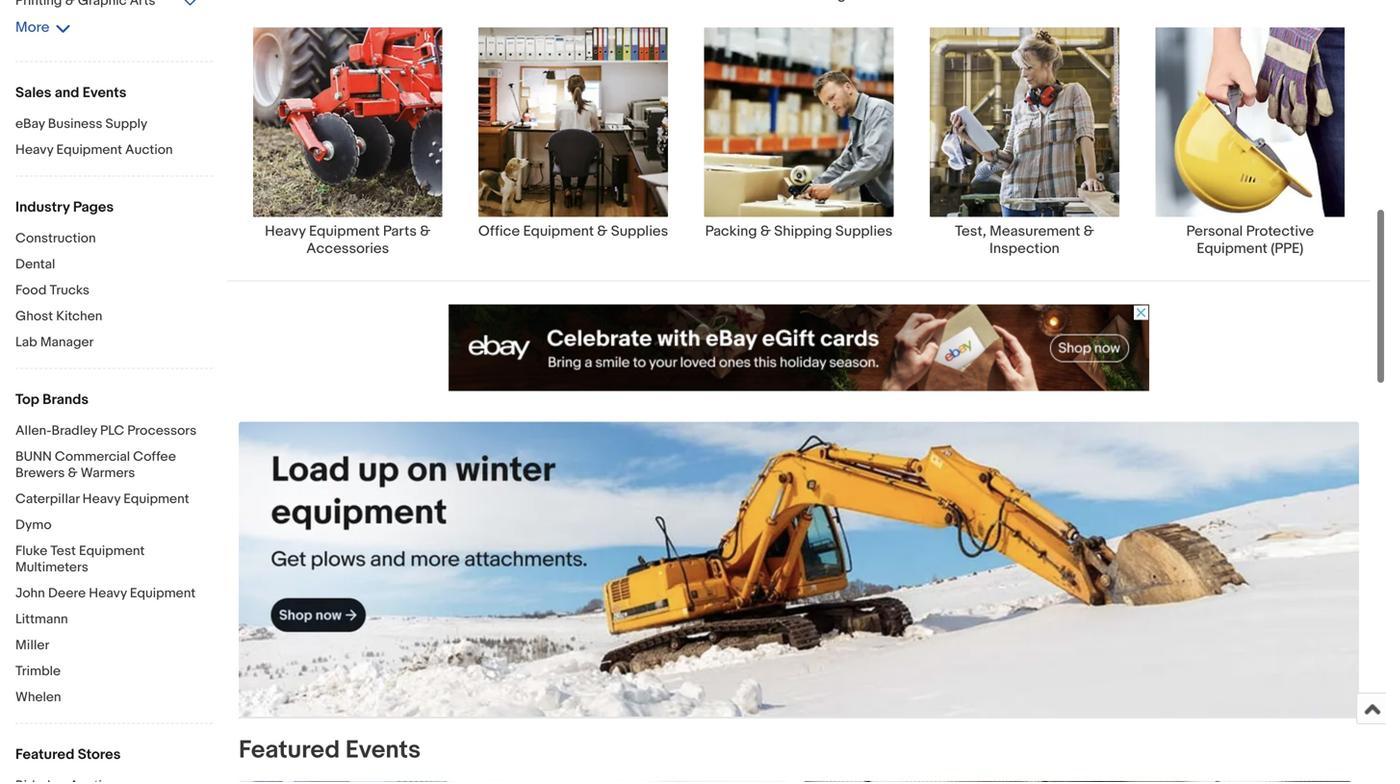 Task type: describe. For each thing, give the bounding box(es) containing it.
& inside allen-bradley plc processors bunn commercial coffee brewers & warmers caterpillar heavy equipment dymo fluke test equipment multimeters john deere heavy equipment littmann miller trimble whelen
[[68, 466, 78, 482]]

parts
[[383, 223, 417, 240]]

sales and events
[[15, 84, 126, 102]]

whelen link
[[15, 690, 213, 708]]

lab manager link
[[15, 335, 213, 353]]

commercial
[[55, 449, 130, 466]]

construction
[[15, 231, 96, 247]]

equipment inside ebay business supply heavy equipment auction
[[56, 142, 122, 158]]

caterpillar
[[15, 492, 79, 508]]

trucks
[[50, 283, 90, 299]]

office equipment & supplies
[[478, 223, 669, 240]]

equipment up the littmann link
[[130, 586, 196, 602]]

packing & shipping supplies link
[[686, 27, 912, 240]]

miller
[[15, 638, 49, 654]]

ghost kitchen link
[[15, 309, 213, 327]]

equipment down the coffee
[[123, 492, 189, 508]]

stores
[[78, 747, 121, 764]]

allen-bradley plc processors bunn commercial coffee brewers & warmers caterpillar heavy equipment dymo fluke test equipment multimeters john deere heavy equipment littmann miller trimble whelen
[[15, 423, 197, 706]]

featured for featured events
[[239, 736, 340, 766]]

processors
[[127, 423, 197, 440]]

heavy equipment parts & accessories
[[265, 223, 431, 258]]

business
[[48, 116, 102, 132]]

bunn commercial coffee brewers & warmers link
[[15, 449, 213, 484]]

manager
[[40, 335, 94, 351]]

trimble link
[[15, 664, 213, 682]]

caterpillar heavy equipment link
[[15, 492, 213, 510]]

ghost
[[15, 309, 53, 325]]

heavy inside ebay business supply heavy equipment auction
[[15, 142, 53, 158]]

sales
[[15, 84, 51, 102]]

bunn
[[15, 449, 52, 466]]

more
[[15, 19, 50, 36]]

equipment down dymo link
[[79, 544, 145, 560]]

food trucks link
[[15, 283, 213, 301]]

heavy up the littmann link
[[89, 586, 127, 602]]

littmann link
[[15, 612, 213, 630]]

packing
[[705, 223, 757, 240]]

shipping
[[774, 223, 832, 240]]

construction dental food trucks ghost kitchen lab manager
[[15, 231, 102, 351]]

plc
[[100, 423, 124, 440]]

fluke
[[15, 544, 47, 560]]

multimeters
[[15, 560, 88, 576]]

& inside test, measurement & inspection
[[1084, 223, 1094, 240]]

test,
[[955, 223, 987, 240]]

heavy equipment auction link
[[15, 142, 213, 160]]

featured events
[[239, 736, 421, 766]]

whelen
[[15, 690, 61, 706]]

advertisement region
[[449, 305, 1150, 392]]

dental
[[15, 257, 55, 273]]

food
[[15, 283, 47, 299]]

test, measurement & inspection link
[[912, 27, 1138, 258]]

deere
[[48, 586, 86, 602]]

personal protective equipment (ppe) link
[[1138, 27, 1363, 258]]

industry pages
[[15, 199, 114, 216]]

brewers
[[15, 466, 65, 482]]

featured stores
[[15, 747, 121, 764]]

test
[[50, 544, 76, 560]]

littmann
[[15, 612, 68, 628]]

accessories
[[306, 240, 389, 258]]

fluke test equipment multimeters link
[[15, 544, 213, 578]]

trimble
[[15, 664, 61, 680]]

equipment right office
[[523, 223, 594, 240]]

featured for featured stores
[[15, 747, 74, 764]]



Task type: locate. For each thing, give the bounding box(es) containing it.
pages
[[73, 199, 114, 216]]

construction link
[[15, 231, 213, 249]]

heavy down ebay at left top
[[15, 142, 53, 158]]

2 supplies from the left
[[836, 223, 893, 240]]

john deere heavy equipment link
[[15, 586, 213, 604]]

ebay business supply link
[[15, 116, 213, 134]]

1 supplies from the left
[[611, 223, 669, 240]]

allen-bradley plc processors link
[[15, 423, 213, 441]]

lab
[[15, 335, 37, 351]]

1 horizontal spatial events
[[346, 736, 421, 766]]

1 horizontal spatial featured
[[239, 736, 340, 766]]

heavy left accessories
[[265, 223, 306, 240]]

office equipment & supplies link
[[461, 27, 686, 240]]

load up on winter equipment image
[[239, 422, 1360, 717]]

&
[[420, 223, 431, 240], [597, 223, 608, 240], [761, 223, 771, 240], [1084, 223, 1094, 240], [68, 466, 78, 482]]

office
[[478, 223, 520, 240]]

supplies for packing & shipping supplies
[[836, 223, 893, 240]]

bradley
[[52, 423, 97, 440]]

heavy equipment parts & accessories link
[[235, 27, 461, 258]]

1 horizontal spatial supplies
[[836, 223, 893, 240]]

protective
[[1247, 223, 1314, 240]]

allen-
[[15, 423, 52, 440]]

0 horizontal spatial events
[[83, 84, 126, 102]]

supply
[[105, 116, 148, 132]]

dymo link
[[15, 518, 213, 536]]

supplies right shipping on the right of the page
[[836, 223, 893, 240]]

equipment inside personal protective equipment (ppe)
[[1197, 240, 1268, 258]]

personal protective equipment (ppe)
[[1187, 223, 1314, 258]]

list containing heavy equipment parts & accessories
[[227, 0, 1371, 281]]

warmers
[[81, 466, 135, 482]]

equipment inside heavy equipment parts & accessories
[[309, 223, 380, 240]]

1 vertical spatial events
[[346, 736, 421, 766]]

dental link
[[15, 257, 213, 275]]

kitchen
[[56, 309, 102, 325]]

equipment
[[56, 142, 122, 158], [309, 223, 380, 240], [523, 223, 594, 240], [1197, 240, 1268, 258], [123, 492, 189, 508], [79, 544, 145, 560], [130, 586, 196, 602]]

and
[[55, 84, 79, 102]]

heavy down warmers
[[82, 492, 120, 508]]

0 horizontal spatial supplies
[[611, 223, 669, 240]]

auction
[[125, 142, 173, 158]]

dymo
[[15, 518, 52, 534]]

inspection
[[990, 240, 1060, 258]]

heavy
[[15, 142, 53, 158], [265, 223, 306, 240], [82, 492, 120, 508], [89, 586, 127, 602]]

measurement
[[990, 223, 1081, 240]]

test, measurement & inspection
[[955, 223, 1094, 258]]

brands
[[43, 391, 89, 409]]

0 vertical spatial events
[[83, 84, 126, 102]]

supplies for office equipment & supplies
[[611, 223, 669, 240]]

group
[[239, 782, 1353, 783]]

equipment left "parts"
[[309, 223, 380, 240]]

ebay business supply heavy equipment auction
[[15, 116, 173, 158]]

equipment down business
[[56, 142, 122, 158]]

featured
[[239, 736, 340, 766], [15, 747, 74, 764]]

supplies
[[611, 223, 669, 240], [836, 223, 893, 240]]

None text field
[[239, 422, 1360, 718]]

coffee
[[133, 449, 176, 466]]

top brands
[[15, 391, 89, 409]]

ebay
[[15, 116, 45, 132]]

heavy inside heavy equipment parts & accessories
[[265, 223, 306, 240]]

john
[[15, 586, 45, 602]]

list
[[227, 0, 1371, 281]]

industry
[[15, 199, 70, 216]]

& inside heavy equipment parts & accessories
[[420, 223, 431, 240]]

supplies left packing
[[611, 223, 669, 240]]

top
[[15, 391, 39, 409]]

packing & shipping supplies
[[705, 223, 893, 240]]

events
[[83, 84, 126, 102], [346, 736, 421, 766]]

personal
[[1187, 223, 1243, 240]]

(ppe)
[[1271, 240, 1304, 258]]

equipment left (ppe)
[[1197, 240, 1268, 258]]

0 horizontal spatial featured
[[15, 747, 74, 764]]

more button
[[15, 19, 71, 36]]

miller link
[[15, 638, 213, 656]]



Task type: vqa. For each thing, say whether or not it's contained in the screenshot.
"&" inside the Packing & Shipping Supplies link
yes



